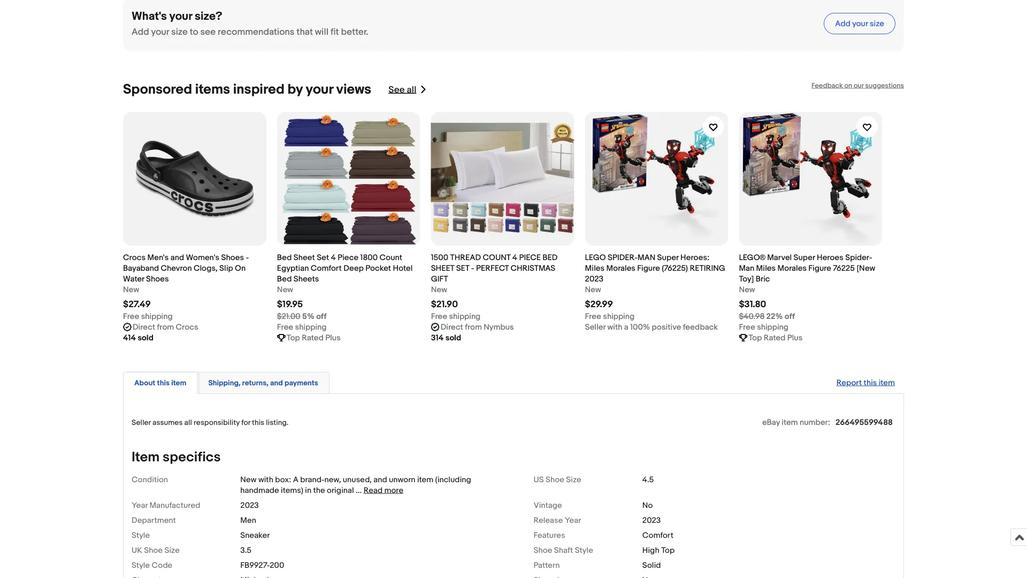 Task type: locate. For each thing, give the bounding box(es) containing it.
new text field for $29.99
[[585, 284, 601, 295]]

0 horizontal spatial year
[[132, 500, 148, 510]]

men
[[240, 515, 256, 525]]

1 horizontal spatial 2023
[[585, 274, 604, 284]]

1 new text field from the left
[[277, 284, 293, 295]]

266495599488
[[836, 417, 893, 427]]

slip
[[219, 263, 233, 273]]

new down gift
[[431, 285, 447, 294]]

rated
[[302, 333, 324, 343], [764, 333, 786, 343]]

$31.80 text field
[[739, 299, 767, 310]]

and up chevron
[[171, 253, 184, 262]]

0 horizontal spatial direct
[[133, 322, 155, 332]]

this
[[864, 378, 877, 388], [157, 378, 170, 388], [252, 418, 264, 427]]

retiring
[[690, 263, 726, 273]]

$29.99
[[585, 299, 613, 310]]

1 horizontal spatial all
[[407, 84, 417, 95]]

new text field for $31.80
[[739, 284, 756, 295]]

style up uk
[[132, 530, 150, 540]]

item inside button
[[171, 378, 186, 388]]

miles inside lego spider-man super heroes: miles morales figure (76225) retiring 2023 new $29.99 free shipping seller with a 100% positive feedback
[[585, 263, 605, 273]]

free down $29.99 text field
[[585, 312, 602, 321]]

rated down 5%
[[302, 333, 324, 343]]

1 horizontal spatial year
[[565, 515, 581, 525]]

with left "a"
[[608, 322, 623, 332]]

top right the high
[[662, 545, 675, 555]]

off right 5%
[[316, 312, 327, 321]]

2 vertical spatial and
[[374, 475, 387, 484]]

1 figure from the left
[[638, 263, 660, 273]]

1 horizontal spatial figure
[[809, 263, 832, 273]]

style down uk
[[132, 560, 150, 570]]

new text field for $27.49
[[123, 284, 139, 295]]

year
[[132, 500, 148, 510], [565, 515, 581, 525]]

free down the $21.90 text field
[[431, 312, 448, 321]]

top down $21.00
[[287, 333, 300, 343]]

free shipping text field down 5%
[[277, 322, 327, 332]]

0 vertical spatial and
[[171, 253, 184, 262]]

4 inside bed sheet set 4 piece 1800 count egyptian comfort deep pocket hotel bed sheets new $19.95 $21.00 5% off free shipping
[[331, 253, 336, 262]]

1 vertical spatial 2023
[[240, 500, 259, 510]]

year right release
[[565, 515, 581, 525]]

0 horizontal spatial plus
[[326, 333, 341, 343]]

feedback
[[812, 81, 843, 90]]

perfect
[[476, 263, 509, 273]]

0 horizontal spatial sold
[[138, 333, 154, 343]]

bed up egyptian
[[277, 253, 292, 262]]

0 horizontal spatial rated
[[302, 333, 324, 343]]

plus down previous price $21.00 5% off text box
[[326, 333, 341, 343]]

crocs
[[123, 253, 146, 262], [176, 322, 198, 332]]

item right about
[[171, 378, 186, 388]]

2023 up 'men'
[[240, 500, 259, 510]]

free shipping text field down $27.49 text field
[[123, 311, 173, 322]]

your inside button
[[853, 19, 868, 28]]

new text field down gift
[[431, 284, 447, 295]]

new with box: a brand-new, unused, and unworn item (including handmade items) in the original ...
[[240, 475, 471, 495]]

size for uk shoe size
[[165, 545, 180, 555]]

rated down 22%
[[764, 333, 786, 343]]

1 vertical spatial with
[[258, 475, 273, 484]]

free shipping text field down $21.90
[[431, 311, 481, 322]]

inspired
[[233, 81, 285, 98]]

1 horizontal spatial size
[[870, 19, 885, 28]]

shoe up style code
[[144, 545, 163, 555]]

Top Rated Plus text field
[[287, 332, 341, 343]]

sold
[[138, 333, 154, 343], [446, 333, 461, 343]]

new down the "toy]"
[[739, 285, 756, 294]]

1 horizontal spatial new text field
[[431, 284, 447, 295]]

free down $40.98
[[739, 322, 756, 332]]

top inside text field
[[287, 333, 300, 343]]

1 vertical spatial year
[[565, 515, 581, 525]]

1 horizontal spatial comfort
[[643, 530, 674, 540]]

all
[[407, 84, 417, 95], [184, 418, 192, 427]]

1 horizontal spatial miles
[[757, 263, 776, 273]]

1 vertical spatial -
[[471, 263, 475, 273]]

and inside new with box: a brand-new, unused, and unworn item (including handmade items) in the original ...
[[374, 475, 387, 484]]

and right returns,
[[270, 378, 283, 388]]

this for about
[[157, 378, 170, 388]]

3 new text field from the left
[[739, 284, 756, 295]]

0 horizontal spatial comfort
[[311, 263, 342, 273]]

seller left assumes
[[132, 418, 151, 427]]

shipping up "a"
[[603, 312, 635, 321]]

new up $29.99 text field
[[585, 285, 601, 294]]

figure down heroes
[[809, 263, 832, 273]]

Free shipping text field
[[123, 311, 173, 322], [431, 311, 481, 322], [277, 322, 327, 332], [739, 322, 789, 332]]

size inside button
[[870, 19, 885, 28]]

0 horizontal spatial top
[[287, 333, 300, 343]]

1 horizontal spatial sold
[[446, 333, 461, 343]]

all right assumes
[[184, 418, 192, 427]]

$19.95
[[277, 299, 303, 310]]

free inside lego® marvel super heroes spider- man miles morales figure 76225 [new toy] bric new $31.80 $40.98 22% off free shipping
[[739, 322, 756, 332]]

see
[[200, 27, 216, 38]]

seller down free shipping text box
[[585, 322, 606, 332]]

2 horizontal spatial new text field
[[739, 284, 756, 295]]

2 vertical spatial style
[[132, 560, 150, 570]]

0 horizontal spatial off
[[316, 312, 327, 321]]

and inside crocs men's and women's shoes - bayaband chevron clogs, slip on water shoes new $27.49 free shipping
[[171, 253, 184, 262]]

0 horizontal spatial super
[[658, 253, 679, 262]]

item right report at bottom
[[879, 378, 895, 388]]

super right the marvel
[[794, 253, 815, 262]]

clogs,
[[194, 263, 218, 273]]

report
[[837, 378, 862, 388]]

positive
[[652, 322, 682, 332]]

0 horizontal spatial morales
[[607, 263, 636, 273]]

egyptian
[[277, 263, 309, 273]]

box:
[[275, 475, 291, 484]]

1 horizontal spatial size
[[566, 475, 582, 484]]

size up 'code'
[[165, 545, 180, 555]]

comfort down set
[[311, 263, 342, 273]]

item right "unworn"
[[417, 475, 434, 484]]

style right shaft
[[575, 545, 593, 555]]

1 horizontal spatial and
[[270, 378, 283, 388]]

plus down previous price $40.98 22% off text field
[[788, 333, 803, 343]]

sold inside text box
[[138, 333, 154, 343]]

76225
[[834, 263, 855, 273]]

new up $19.95 text box
[[277, 285, 293, 294]]

our
[[854, 81, 864, 90]]

1 top rated plus from the left
[[287, 333, 341, 343]]

2 direct from the left
[[441, 322, 463, 332]]

count
[[483, 253, 511, 262]]

off right 22%
[[785, 312, 795, 321]]

gift
[[431, 274, 448, 284]]

2 4 from the left
[[513, 253, 518, 262]]

1 new text field from the left
[[123, 284, 139, 295]]

1 morales from the left
[[607, 263, 636, 273]]

0 horizontal spatial crocs
[[123, 253, 146, 262]]

bric
[[756, 274, 770, 284]]

bayaband
[[123, 263, 159, 273]]

2 morales from the left
[[778, 263, 807, 273]]

1 vertical spatial seller
[[132, 418, 151, 427]]

2 horizontal spatial 2023
[[643, 515, 661, 525]]

and inside button
[[270, 378, 283, 388]]

2 horizontal spatial this
[[864, 378, 877, 388]]

2 off from the left
[[785, 312, 795, 321]]

new inside lego® marvel super heroes spider- man miles morales figure 76225 [new toy] bric new $31.80 $40.98 22% off free shipping
[[739, 285, 756, 294]]

size
[[566, 475, 582, 484], [165, 545, 180, 555]]

1 horizontal spatial with
[[608, 322, 623, 332]]

direct from crocs
[[133, 322, 198, 332]]

free down $21.00
[[277, 322, 293, 332]]

shipping down 5%
[[295, 322, 327, 332]]

shoes
[[221, 253, 244, 262], [146, 274, 169, 284]]

a
[[293, 475, 299, 484]]

fb9927-200
[[240, 560, 284, 570]]

about
[[134, 378, 155, 388]]

4
[[331, 253, 336, 262], [513, 253, 518, 262]]

1 horizontal spatial rated
[[764, 333, 786, 343]]

year up "department"
[[132, 500, 148, 510]]

1 horizontal spatial off
[[785, 312, 795, 321]]

new text field down 'water'
[[123, 284, 139, 295]]

miles down "lego"
[[585, 263, 605, 273]]

1 vertical spatial size
[[165, 545, 180, 555]]

0 horizontal spatial 2023
[[240, 500, 259, 510]]

super inside lego spider-man super heroes: miles morales figure (76225) retiring 2023 new $29.99 free shipping seller with a 100% positive feedback
[[658, 253, 679, 262]]

1 vertical spatial and
[[270, 378, 283, 388]]

1500 thread count 4 piece bed sheet set - perfect christmas gift new $21.90 free shipping
[[431, 253, 558, 321]]

top for $19.95
[[287, 333, 300, 343]]

- inside crocs men's and women's shoes - bayaband chevron clogs, slip on water shoes new $27.49 free shipping
[[246, 253, 249, 262]]

man
[[739, 263, 755, 273]]

on
[[845, 81, 853, 90]]

0 horizontal spatial 4
[[331, 253, 336, 262]]

shipping inside lego® marvel super heroes spider- man miles morales figure 76225 [new toy] bric new $31.80 $40.98 22% off free shipping
[[757, 322, 789, 332]]

1 horizontal spatial from
[[465, 322, 482, 332]]

see
[[389, 84, 405, 95]]

-
[[246, 253, 249, 262], [471, 263, 475, 273]]

0 vertical spatial all
[[407, 84, 417, 95]]

payments
[[285, 378, 318, 388]]

sold for $27.49
[[138, 333, 154, 343]]

314 sold
[[431, 333, 461, 343]]

direct for $27.49
[[133, 322, 155, 332]]

new text field down the "toy]"
[[739, 284, 756, 295]]

manufactured
[[150, 500, 200, 510]]

1 vertical spatial style
[[575, 545, 593, 555]]

plus inside top rated plus text field
[[326, 333, 341, 343]]

recommendations
[[218, 27, 295, 38]]

new up handmade
[[240, 475, 257, 484]]

4 left piece
[[513, 253, 518, 262]]

top rated plus down 22%
[[749, 333, 803, 343]]

top for $40.98
[[749, 333, 762, 343]]

0 horizontal spatial new text field
[[277, 284, 293, 295]]

2 top rated plus from the left
[[749, 333, 803, 343]]

miles up 'bric'
[[757, 263, 776, 273]]

1 horizontal spatial seller
[[585, 322, 606, 332]]

0 vertical spatial seller
[[585, 322, 606, 332]]

1 horizontal spatial 4
[[513, 253, 518, 262]]

free down $27.49 text field
[[123, 312, 139, 321]]

free inside bed sheet set 4 piece 1800 count egyptian comfort deep pocket hotel bed sheets new $19.95 $21.00 5% off free shipping
[[277, 322, 293, 332]]

1 horizontal spatial morales
[[778, 263, 807, 273]]

morales down the marvel
[[778, 263, 807, 273]]

0 horizontal spatial new text field
[[123, 284, 139, 295]]

all right see
[[407, 84, 417, 95]]

high top
[[643, 545, 675, 555]]

shipping
[[141, 312, 173, 321], [449, 312, 481, 321], [603, 312, 635, 321], [295, 322, 327, 332], [757, 322, 789, 332]]

items)
[[281, 485, 303, 495]]

1 vertical spatial crocs
[[176, 322, 198, 332]]

tab list containing about this item
[[123, 370, 905, 394]]

lego®
[[739, 253, 766, 262]]

set
[[456, 263, 470, 273]]

New text field
[[277, 284, 293, 295], [431, 284, 447, 295]]

size?
[[195, 9, 222, 23]]

2 super from the left
[[794, 253, 815, 262]]

shipping inside lego spider-man super heroes: miles morales figure (76225) retiring 2023 new $29.99 free shipping seller with a 100% positive feedback
[[603, 312, 635, 321]]

2023 down no
[[643, 515, 661, 525]]

tab list
[[123, 370, 905, 394]]

super
[[658, 253, 679, 262], [794, 253, 815, 262]]

2 new text field from the left
[[431, 284, 447, 295]]

original
[[327, 485, 354, 495]]

2 vertical spatial 2023
[[643, 515, 661, 525]]

1 super from the left
[[658, 253, 679, 262]]

2 sold from the left
[[446, 333, 461, 343]]

direct up the 314 sold
[[441, 322, 463, 332]]

4 right set
[[331, 253, 336, 262]]

and up read more
[[374, 475, 387, 484]]

morales inside lego® marvel super heroes spider- man miles morales figure 76225 [new toy] bric new $31.80 $40.98 22% off free shipping
[[778, 263, 807, 273]]

piece
[[338, 253, 359, 262]]

0 vertical spatial with
[[608, 322, 623, 332]]

0 horizontal spatial with
[[258, 475, 273, 484]]

shipping down 22%
[[757, 322, 789, 332]]

plus
[[326, 333, 341, 343], [788, 333, 803, 343]]

0 vertical spatial style
[[132, 530, 150, 540]]

this right report at bottom
[[864, 378, 877, 388]]

rated for $40.98
[[764, 333, 786, 343]]

0 horizontal spatial size
[[171, 27, 188, 38]]

shipping up direct from crocs
[[141, 312, 173, 321]]

$40.98
[[739, 312, 765, 321]]

release
[[534, 515, 563, 525]]

this inside button
[[157, 378, 170, 388]]

$21.90 text field
[[431, 299, 458, 310]]

1 horizontal spatial plus
[[788, 333, 803, 343]]

piece
[[519, 253, 541, 262]]

Free shipping text field
[[585, 311, 635, 322]]

your
[[169, 9, 192, 23], [853, 19, 868, 28], [151, 27, 169, 38], [306, 81, 333, 98]]

previous price $40.98 22% off text field
[[739, 311, 795, 322]]

shipping up direct from nymbus
[[449, 312, 481, 321]]

new text field up $19.95 text box
[[277, 284, 293, 295]]

0 horizontal spatial size
[[165, 545, 180, 555]]

direct up 414 sold text box
[[133, 322, 155, 332]]

plus inside top rated plus text box
[[788, 333, 803, 343]]

direct from nymbus
[[441, 322, 514, 332]]

top inside text box
[[749, 333, 762, 343]]

1 horizontal spatial add
[[836, 19, 851, 28]]

0 horizontal spatial shoes
[[146, 274, 169, 284]]

1 rated from the left
[[302, 333, 324, 343]]

figure down man
[[638, 263, 660, 273]]

figure inside lego® marvel super heroes spider- man miles morales figure 76225 [new toy] bric new $31.80 $40.98 22% off free shipping
[[809, 263, 832, 273]]

1 horizontal spatial new text field
[[585, 284, 601, 295]]

0 vertical spatial 2023
[[585, 274, 604, 284]]

listing.
[[266, 418, 289, 427]]

New text field
[[123, 284, 139, 295], [585, 284, 601, 295], [739, 284, 756, 295]]

crocs up bayaband
[[123, 253, 146, 262]]

crocs inside direct from crocs text box
[[176, 322, 198, 332]]

a
[[625, 322, 629, 332]]

rated inside text box
[[764, 333, 786, 343]]

414
[[123, 333, 136, 343]]

2 horizontal spatial top
[[749, 333, 762, 343]]

0 horizontal spatial miles
[[585, 263, 605, 273]]

sold inside text field
[[446, 333, 461, 343]]

0 horizontal spatial figure
[[638, 263, 660, 273]]

this right about
[[157, 378, 170, 388]]

shoe right 'us'
[[546, 475, 565, 484]]

0 vertical spatial size
[[566, 475, 582, 484]]

1 plus from the left
[[326, 333, 341, 343]]

specifics
[[163, 449, 221, 465]]

1 horizontal spatial crocs
[[176, 322, 198, 332]]

1 sold from the left
[[138, 333, 154, 343]]

4 for sheets
[[331, 253, 336, 262]]

1 4 from the left
[[331, 253, 336, 262]]

2023 down "lego"
[[585, 274, 604, 284]]

seller inside lego spider-man super heroes: miles morales figure (76225) retiring 2023 new $29.99 free shipping seller with a 100% positive feedback
[[585, 322, 606, 332]]

comfort up high top
[[643, 530, 674, 540]]

0 horizontal spatial -
[[246, 253, 249, 262]]

1 vertical spatial bed
[[277, 274, 292, 284]]

1 horizontal spatial super
[[794, 253, 815, 262]]

4 inside 1500 thread count 4 piece bed sheet set - perfect christmas gift new $21.90 free shipping
[[513, 253, 518, 262]]

shoe
[[546, 475, 565, 484], [144, 545, 163, 555], [534, 545, 553, 555]]

off inside bed sheet set 4 piece 1800 count egyptian comfort deep pocket hotel bed sheets new $19.95 $21.00 5% off free shipping
[[316, 312, 327, 321]]

new inside crocs men's and women's shoes - bayaband chevron clogs, slip on water shoes new $27.49 free shipping
[[123, 285, 139, 294]]

0 horizontal spatial add
[[132, 27, 149, 38]]

2 from from the left
[[465, 322, 482, 332]]

1 horizontal spatial -
[[471, 263, 475, 273]]

1 direct from the left
[[133, 322, 155, 332]]

shoes down bayaband
[[146, 274, 169, 284]]

direct for free
[[441, 322, 463, 332]]

0 horizontal spatial and
[[171, 253, 184, 262]]

2023 inside lego spider-man super heroes: miles morales figure (76225) retiring 2023 new $29.99 free shipping seller with a 100% positive feedback
[[585, 274, 604, 284]]

super up (76225)
[[658, 253, 679, 262]]

item inside new with box: a brand-new, unused, and unworn item (including handmade items) in the original ...
[[417, 475, 434, 484]]

1 horizontal spatial this
[[252, 418, 264, 427]]

solid
[[643, 560, 661, 570]]

miles inside lego® marvel super heroes spider- man miles morales figure 76225 [new toy] bric new $31.80 $40.98 22% off free shipping
[[757, 263, 776, 273]]

1 off from the left
[[316, 312, 327, 321]]

shoes up slip
[[221, 253, 244, 262]]

man
[[638, 253, 656, 262]]

new inside bed sheet set 4 piece 1800 count egyptian comfort deep pocket hotel bed sheets new $19.95 $21.00 5% off free shipping
[[277, 285, 293, 294]]

1 horizontal spatial top
[[662, 545, 675, 555]]

2 new text field from the left
[[585, 284, 601, 295]]

year manufactured
[[132, 500, 200, 510]]

new text field up $29.99 text field
[[585, 284, 601, 295]]

1 horizontal spatial shoes
[[221, 253, 244, 262]]

top rated plus down 5%
[[287, 333, 341, 343]]

1 horizontal spatial top rated plus
[[749, 333, 803, 343]]

rated inside text field
[[302, 333, 324, 343]]

top down $40.98
[[749, 333, 762, 343]]

sold right 414
[[138, 333, 154, 343]]

0 horizontal spatial from
[[157, 322, 174, 332]]

4 for $21.90
[[513, 253, 518, 262]]

morales down the spider-
[[607, 263, 636, 273]]

1 bed from the top
[[277, 253, 292, 262]]

0 vertical spatial crocs
[[123, 253, 146, 262]]

morales
[[607, 263, 636, 273], [778, 263, 807, 273]]

0 vertical spatial comfort
[[311, 263, 342, 273]]

with
[[608, 322, 623, 332], [258, 475, 273, 484]]

2 plus from the left
[[788, 333, 803, 343]]

department
[[132, 515, 176, 525]]

off inside lego® marvel super heroes spider- man miles morales figure 76225 [new toy] bric new $31.80 $40.98 22% off free shipping
[[785, 312, 795, 321]]

size right 'us'
[[566, 475, 582, 484]]

new inside lego spider-man super heroes: miles morales figure (76225) retiring 2023 new $29.99 free shipping seller with a 100% positive feedback
[[585, 285, 601, 294]]

figure
[[638, 263, 660, 273], [809, 263, 832, 273]]

414 sold text field
[[123, 332, 154, 343]]

figure inside lego spider-man super heroes: miles morales figure (76225) retiring 2023 new $29.99 free shipping seller with a 100% positive feedback
[[638, 263, 660, 273]]

2 miles from the left
[[757, 263, 776, 273]]

0 vertical spatial bed
[[277, 253, 292, 262]]

2 figure from the left
[[809, 263, 832, 273]]

1 from from the left
[[157, 322, 174, 332]]

- right set
[[471, 263, 475, 273]]

this right for
[[252, 418, 264, 427]]

- right women's
[[246, 253, 249, 262]]

0 vertical spatial -
[[246, 253, 249, 262]]

2 rated from the left
[[764, 333, 786, 343]]

2 horizontal spatial and
[[374, 475, 387, 484]]

that
[[297, 27, 313, 38]]

1 miles from the left
[[585, 263, 605, 273]]

0 horizontal spatial this
[[157, 378, 170, 388]]

nymbus
[[484, 322, 514, 332]]

0 horizontal spatial all
[[184, 418, 192, 427]]

sold right 314
[[446, 333, 461, 343]]

super inside lego® marvel super heroes spider- man miles morales figure 76225 [new toy] bric new $31.80 $40.98 22% off free shipping
[[794, 253, 815, 262]]

items
[[195, 81, 230, 98]]

crocs down crocs men's and women's shoes - bayaband chevron clogs, slip on water shoes new $27.49 free shipping
[[176, 322, 198, 332]]

with up handmade
[[258, 475, 273, 484]]

1 horizontal spatial direct
[[441, 322, 463, 332]]

$29.99 text field
[[585, 299, 613, 310]]

new down 'water'
[[123, 285, 139, 294]]

0 horizontal spatial top rated plus
[[287, 333, 341, 343]]

shoe for uk
[[144, 545, 163, 555]]

bed down egyptian
[[277, 274, 292, 284]]

comfort inside bed sheet set 4 piece 1800 count egyptian comfort deep pocket hotel bed sheets new $19.95 $21.00 5% off free shipping
[[311, 263, 342, 273]]

0 vertical spatial year
[[132, 500, 148, 510]]



Task type: describe. For each thing, give the bounding box(es) containing it.
lego spider-man super heroes: miles morales figure (76225) retiring 2023 new $29.99 free shipping seller with a 100% positive feedback
[[585, 253, 726, 332]]

1 vertical spatial all
[[184, 418, 192, 427]]

with inside lego spider-man super heroes: miles morales figure (76225) retiring 2023 new $29.99 free shipping seller with a 100% positive feedback
[[608, 322, 623, 332]]

chevron
[[161, 263, 192, 273]]

new inside 1500 thread count 4 piece bed sheet set - perfect christmas gift new $21.90 free shipping
[[431, 285, 447, 294]]

heroes:
[[681, 253, 710, 262]]

Add your size to see recommendations that will fit better. text field
[[132, 27, 369, 38]]

414 sold
[[123, 333, 154, 343]]

fit
[[331, 27, 339, 38]]

top rated plus for $19.95
[[287, 333, 341, 343]]

new text field for $21.90
[[431, 284, 447, 295]]

suggestions
[[866, 81, 905, 90]]

spider-
[[846, 253, 873, 262]]

sponsored
[[123, 81, 192, 98]]

shipping inside 1500 thread count 4 piece bed sheet set - perfect christmas gift new $21.90 free shipping
[[449, 312, 481, 321]]

ebay
[[763, 417, 780, 427]]

sold for free
[[446, 333, 461, 343]]

uk shoe size
[[132, 545, 180, 555]]

style code
[[132, 560, 172, 570]]

2 bed from the top
[[277, 274, 292, 284]]

and for shipping, returns, and payments
[[270, 378, 283, 388]]

add your size button
[[824, 13, 896, 34]]

lego
[[585, 253, 606, 262]]

ebay item number: 266495599488
[[763, 417, 893, 427]]

$27.49 text field
[[123, 299, 151, 310]]

better.
[[341, 27, 369, 38]]

2023 for year manufactured
[[240, 500, 259, 510]]

crocs men's and women's shoes - bayaband chevron clogs, slip on water shoes new $27.49 free shipping
[[123, 253, 249, 321]]

shaft
[[554, 545, 573, 555]]

2023 for release year
[[643, 515, 661, 525]]

uk
[[132, 545, 142, 555]]

style for style code
[[132, 560, 150, 570]]

$21.90
[[431, 299, 458, 310]]

0 vertical spatial shoes
[[221, 253, 244, 262]]

code
[[152, 560, 172, 570]]

sponsored items inspired by your views
[[123, 81, 372, 98]]

shoe up the pattern
[[534, 545, 553, 555]]

top rated plus for $40.98
[[749, 333, 803, 343]]

this for report
[[864, 378, 877, 388]]

314
[[431, 333, 444, 343]]

from for $21.90
[[465, 322, 482, 332]]

report this item
[[837, 378, 895, 388]]

will
[[315, 27, 329, 38]]

fb9927-
[[240, 560, 270, 570]]

and for crocs men's and women's shoes - bayaband chevron clogs, slip on water shoes new $27.49 free shipping
[[171, 253, 184, 262]]

Direct from Nymbus text field
[[441, 322, 514, 332]]

1500
[[431, 253, 449, 262]]

in
[[305, 485, 312, 495]]

314 sold text field
[[431, 332, 461, 343]]

count
[[380, 253, 402, 262]]

set
[[317, 253, 329, 262]]

100%
[[631, 322, 650, 332]]

read
[[364, 485, 383, 495]]

free inside lego spider-man super heroes: miles morales figure (76225) retiring 2023 new $29.99 free shipping seller with a 100% positive feedback
[[585, 312, 602, 321]]

add inside add your size button
[[836, 19, 851, 28]]

$19.95 text field
[[277, 299, 303, 310]]

feedback
[[683, 322, 718, 332]]

rated for $19.95
[[302, 333, 324, 343]]

See all text field
[[389, 84, 417, 95]]

report this item link
[[832, 373, 901, 393]]

assumes
[[153, 418, 183, 427]]

shipping, returns, and payments
[[208, 378, 318, 388]]

shipping inside bed sheet set 4 piece 1800 count egyptian comfort deep pocket hotel bed sheets new $19.95 $21.00 5% off free shipping
[[295, 322, 327, 332]]

shipping,
[[208, 378, 241, 388]]

size for us shoe size
[[566, 475, 582, 484]]

pocket
[[366, 263, 391, 273]]

item specifics
[[132, 449, 221, 465]]

men's
[[147, 253, 169, 262]]

crocs inside crocs men's and women's shoes - bayaband chevron clogs, slip on water shoes new $27.49 free shipping
[[123, 253, 146, 262]]

shoe shaft style
[[534, 545, 593, 555]]

shipping inside crocs men's and women's shoes - bayaband chevron clogs, slip on water shoes new $27.49 free shipping
[[141, 312, 173, 321]]

high
[[643, 545, 660, 555]]

new inside new with box: a brand-new, unused, and unworn item (including handmade items) in the original ...
[[240, 475, 257, 484]]

vintage
[[534, 500, 562, 510]]

Seller with a 100% positive feedback text field
[[585, 322, 718, 332]]

morales inside lego spider-man super heroes: miles morales figure (76225) retiring 2023 new $29.99 free shipping seller with a 100% positive feedback
[[607, 263, 636, 273]]

the
[[313, 485, 325, 495]]

0 horizontal spatial seller
[[132, 418, 151, 427]]

size inside what's your size? add your size to see recommendations that will fit better.
[[171, 27, 188, 38]]

responsibility
[[194, 418, 240, 427]]

free inside crocs men's and women's shoes - bayaband chevron clogs, slip on water shoes new $27.49 free shipping
[[123, 312, 139, 321]]

features
[[534, 530, 566, 540]]

with inside new with box: a brand-new, unused, and unworn item (including handmade items) in the original ...
[[258, 475, 273, 484]]

1 vertical spatial comfort
[[643, 530, 674, 540]]

unworn
[[389, 475, 416, 484]]

thread
[[450, 253, 481, 262]]

plus for $19.95
[[326, 333, 341, 343]]

sheets
[[294, 274, 319, 284]]

bed sheet set 4 piece 1800 count egyptian comfort deep pocket hotel bed sheets new $19.95 $21.00 5% off free shipping
[[277, 253, 413, 332]]

$21.00
[[277, 312, 301, 321]]

$27.49
[[123, 299, 151, 310]]

[new
[[857, 263, 876, 273]]

- inside 1500 thread count 4 piece bed sheet set - perfect christmas gift new $21.90 free shipping
[[471, 263, 475, 273]]

item
[[132, 449, 160, 465]]

from for $27.49
[[157, 322, 174, 332]]

unused,
[[343, 475, 372, 484]]

for
[[241, 418, 250, 427]]

shoe for us
[[546, 475, 565, 484]]

about this item
[[134, 378, 186, 388]]

heroes
[[817, 253, 844, 262]]

free shipping text field down 22%
[[739, 322, 789, 332]]

hotel
[[393, 263, 413, 273]]

4.5
[[643, 475, 654, 484]]

sheet
[[294, 253, 315, 262]]

feedback on our suggestions link
[[812, 81, 905, 90]]

Top Rated Plus text field
[[749, 332, 803, 343]]

free inside 1500 thread count 4 piece bed sheet set - perfect christmas gift new $21.90 free shipping
[[431, 312, 448, 321]]

about this item button
[[134, 378, 186, 388]]

Direct from Crocs text field
[[133, 322, 198, 332]]

1 vertical spatial shoes
[[146, 274, 169, 284]]

add inside what's your size? add your size to see recommendations that will fit better.
[[132, 27, 149, 38]]

what's your size? add your size to see recommendations that will fit better.
[[132, 9, 369, 38]]

what's
[[132, 9, 167, 23]]

read more button
[[364, 485, 404, 495]]

(including
[[435, 475, 471, 484]]

plus for $40.98
[[788, 333, 803, 343]]

on
[[235, 263, 246, 273]]

toy]
[[739, 274, 754, 284]]

new text field for sheets
[[277, 284, 293, 295]]

christmas
[[511, 263, 556, 273]]

release year
[[534, 515, 581, 525]]

views
[[336, 81, 372, 98]]

sneaker
[[240, 530, 270, 540]]

item right ebay
[[782, 417, 798, 427]]

previous price $21.00 5% off text field
[[277, 311, 327, 322]]

style for style
[[132, 530, 150, 540]]

condition
[[132, 475, 168, 484]]



Task type: vqa. For each thing, say whether or not it's contained in the screenshot.
Style Code
yes



